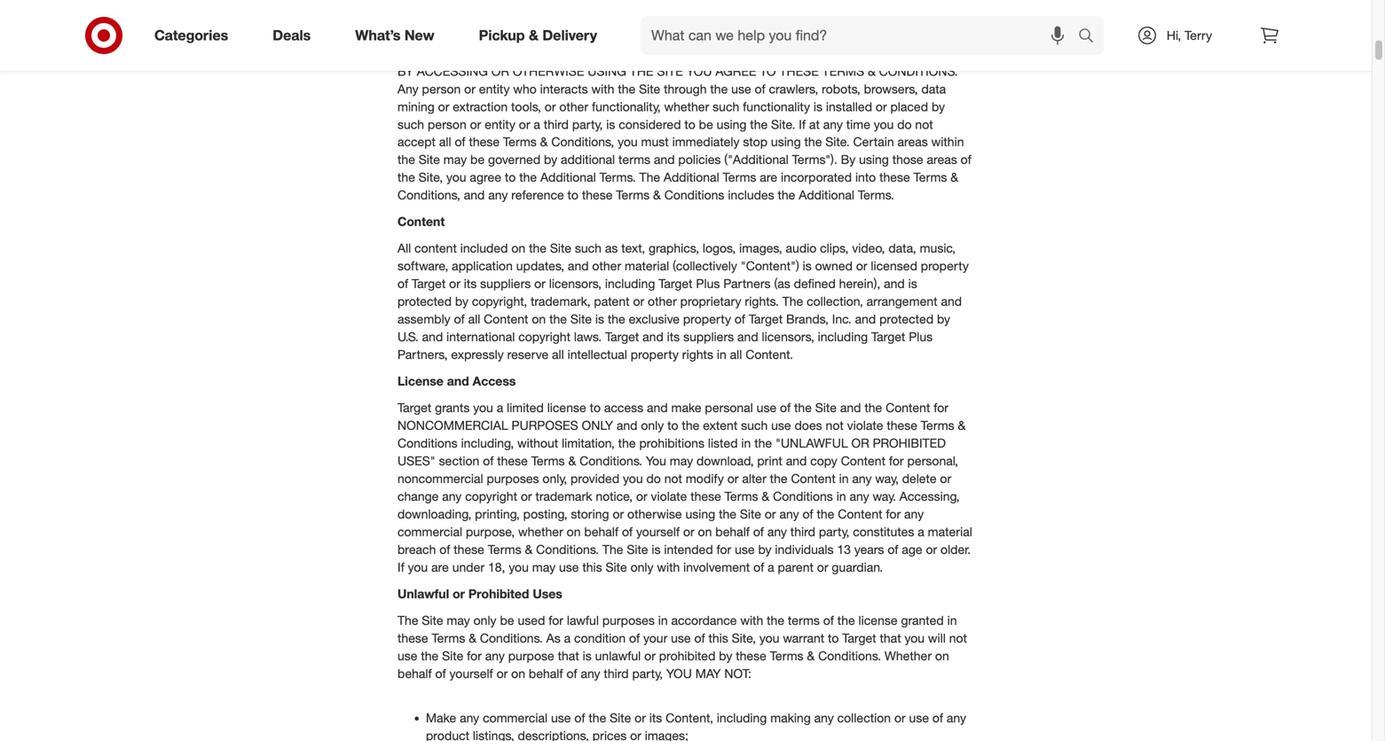 Task type: locate. For each thing, give the bounding box(es) containing it.
you down breach
[[408, 560, 428, 576]]

for up involvement
[[717, 542, 731, 558]]

unlawful
[[595, 649, 641, 664]]

target
[[412, 276, 446, 292], [659, 276, 693, 292], [749, 312, 783, 327], [605, 329, 639, 345], [871, 329, 905, 345], [398, 400, 432, 416], [842, 631, 876, 647]]

commercial inside target grants you a limited license to access and make personal use of the site and the content for noncommercial purposes only and only to the extent such use does not violate these terms & conditions including, without limitation, the prohibitions listed in the "unlawful or prohibited uses" section of these terms & conditions. you may download, print and copy content for personal, noncommercial purposes only, provided you do not modify or alter the content in any way, delete or change any copyright or trademark notice, or violate these terms & conditions in any way. accessing, downloading, printing, posting, storing or otherwise using the site or any of the content for any commercial purpose, whether on behalf of yourself or on behalf of any third party, constitutes a material breach of these terms & conditions. the site is intended for use by individuals 13 years of age or older. if you are under 18, you may use this site only with involvement of a parent or guardian.
[[398, 525, 462, 540]]

proprietary
[[680, 294, 741, 309]]

accessing
[[417, 63, 488, 79]]

terms up text,
[[616, 187, 650, 203]]

third inside target grants you a limited license to access and make personal use of the site and the content for noncommercial purposes only and only to the extent such use does not violate these terms & conditions including, without limitation, the prohibitions listed in the "unlawful or prohibited uses" section of these terms & conditions. you may download, print and copy content for personal, noncommercial purposes only, provided you do not modify or alter the content in any way, delete or change any copyright or trademark notice, or violate these terms & conditions in any way. accessing, downloading, printing, posting, storing or otherwise using the site or any of the content for any commercial purpose, whether on behalf of yourself or on behalf of any third party, constitutes a material breach of these terms & conditions. the site is intended for use by individuals 13 years of age or older. if you are under 18, you may use this site only with involvement of a parent or guardian.
[[790, 525, 815, 540]]

its down application
[[464, 276, 477, 292]]

copyright up reserve
[[518, 329, 571, 345]]

of down within
[[961, 152, 972, 167]]

does
[[795, 418, 822, 434]]

& up personal,
[[958, 418, 966, 434]]

including up patent
[[605, 276, 655, 292]]

1 horizontal spatial plus
[[909, 329, 933, 345]]

exclusive
[[629, 312, 680, 327]]

1 vertical spatial copyright
[[465, 489, 517, 505]]

inc.
[[832, 312, 852, 327]]

site, down the accept at left top
[[419, 170, 443, 185]]

1 vertical spatial suppliers
[[683, 329, 734, 345]]

interacts
[[540, 81, 588, 97]]

1 vertical spatial property
[[683, 312, 731, 327]]

material inside all content included on the site such as text, graphics, logos, images, audio clips, video, data, music, software, application updates, and other material (collectively "content") is owned or licensed property of target or its suppliers or licensors, including target plus partners (as defined herein), and is protected by copyright, trademark, patent or other proprietary rights. the collection, arrangement and assembly of all content on the site is the exclusive property of target brands, inc. and protected by u.s. and international copyright laws. target and its suppliers and licensors, including target plus partners, expressly reserve all intellectual property rights in all content.
[[625, 258, 669, 274]]

whether inside target grants you a limited license to access and make personal use of the site and the content for noncommercial purposes only and only to the extent such use does not violate these terms & conditions including, without limitation, the prohibitions listed in the "unlawful or prohibited uses" section of these terms & conditions. you may download, print and copy content for personal, noncommercial purposes only, provided you do not modify or alter the content in any way, delete or change any copyright or trademark notice, or violate these terms & conditions in any way. accessing, downloading, printing, posting, storing or otherwise using the site or any of the content for any commercial purpose, whether on behalf of yourself or on behalf of any third party, constitutes a material breach of these terms & conditions. the site is intended for use by individuals 13 years of age or older. if you are under 18, you may use this site only with involvement of a parent or guardian.
[[518, 525, 563, 540]]

that down as
[[558, 649, 579, 664]]

a right as
[[564, 631, 571, 647]]

0 vertical spatial commercial
[[398, 525, 462, 540]]

0 horizontal spatial conditions
[[398, 436, 458, 451]]

use up prohibited
[[671, 631, 691, 647]]

13
[[837, 542, 851, 558]]

behalf up involvement
[[715, 525, 750, 540]]

of down extraction
[[455, 134, 465, 150]]

or right "unlawful
[[851, 436, 869, 451]]

into
[[855, 170, 876, 185]]

1 horizontal spatial if
[[799, 116, 806, 132]]

including down not:
[[717, 711, 767, 726]]

warrant
[[783, 631, 825, 647]]

1 horizontal spatial commercial
[[483, 711, 548, 726]]

1 horizontal spatial whether
[[664, 99, 709, 114]]

suppliers up rights
[[683, 329, 734, 345]]

0 horizontal spatial license
[[547, 400, 586, 416]]

1 horizontal spatial third
[[604, 666, 629, 682]]

and up grants
[[447, 374, 469, 389]]

is
[[814, 99, 823, 114], [606, 116, 615, 132], [803, 258, 812, 274], [908, 276, 917, 292], [595, 312, 604, 327], [652, 542, 661, 558], [583, 649, 592, 664]]

0 vertical spatial violate
[[847, 418, 883, 434]]

and down access
[[617, 418, 638, 434]]

use right collection
[[909, 711, 929, 726]]

2 vertical spatial party,
[[632, 666, 663, 682]]

0 vertical spatial its
[[464, 276, 477, 292]]

to up the prohibitions
[[667, 418, 678, 434]]

0 vertical spatial terms.
[[600, 170, 636, 185]]

additional down policies
[[664, 170, 719, 185]]

1 vertical spatial terms.
[[858, 187, 894, 203]]

suppliers up copyright,
[[480, 276, 531, 292]]

otherwise
[[513, 63, 584, 79]]

terry
[[1185, 28, 1212, 43]]

1 vertical spatial its
[[667, 329, 680, 345]]

arrangement
[[867, 294, 938, 309]]

material inside target grants you a limited license to access and make personal use of the site and the content for noncommercial purposes only and only to the extent such use does not violate these terms & conditions including, without limitation, the prohibitions listed in the "unlawful or prohibited uses" section of these terms & conditions. you may download, print and copy content for personal, noncommercial purposes only, provided you do not modify or alter the content in any way, delete or change any copyright or trademark notice, or violate these terms & conditions in any way. accessing, downloading, printing, posting, storing or otherwise using the site or any of the content for any commercial purpose, whether on behalf of yourself or on behalf of any third party, constitutes a material breach of these terms & conditions. the site is intended for use by individuals 13 years of age or older. if you are under 18, you may use this site only with involvement of a parent or guardian.
[[928, 525, 972, 540]]

2 horizontal spatial with
[[740, 613, 763, 629]]

1 vertical spatial material
[[928, 525, 972, 540]]

the site may only be used for lawful purposes in accordance with the terms of the license granted in these terms & conditions. as a condition of your use of this site, you warrant to target that you will not use the site for any purpose that is unlawful or prohibited by these terms & conditions. whether on behalf of yourself or on behalf of any third party, you may not:
[[398, 613, 967, 682]]

license inside the site may only be used for lawful purposes in accordance with the terms of the license granted in these terms & conditions. as a condition of your use of this site, you warrant to target that you will not use the site for any purpose that is unlawful or prohibited by these terms & conditions. whether on behalf of yourself or on behalf of any third party, you may not:
[[859, 613, 898, 629]]

the down storing
[[602, 542, 623, 558]]

1 horizontal spatial site,
[[732, 631, 756, 647]]

involvement
[[683, 560, 750, 576]]

if
[[799, 116, 806, 132], [398, 560, 404, 576]]

clips,
[[820, 241, 849, 256]]

all
[[439, 134, 451, 150], [468, 312, 480, 327], [552, 347, 564, 363], [730, 347, 742, 363]]

other up exclusive
[[648, 294, 677, 309]]

for up way,
[[889, 454, 904, 469]]

data,
[[889, 241, 916, 256]]

& up governed
[[540, 134, 548, 150]]

limitation,
[[562, 436, 615, 451]]

or
[[491, 63, 509, 79], [851, 436, 869, 451]]

0 horizontal spatial are
[[431, 560, 449, 576]]

incorporated
[[781, 170, 852, 185]]

only down otherwise at the bottom left of page
[[631, 560, 654, 576]]

0 horizontal spatial property
[[631, 347, 679, 363]]

such down mining
[[398, 116, 424, 132]]

content up prohibited
[[886, 400, 930, 416]]

0 vertical spatial license
[[547, 400, 586, 416]]

1 vertical spatial protected
[[879, 312, 934, 327]]

0 horizontal spatial with
[[591, 81, 614, 97]]

purposes up 'printing,' at the left of the page
[[487, 471, 539, 487]]

1 horizontal spatial licensors,
[[762, 329, 814, 345]]

make
[[426, 711, 456, 726]]

to inside the site may only be used for lawful purposes in accordance with the terms of the license granted in these terms & conditions. as a condition of your use of this site, you warrant to target that you will not use the site for any purpose that is unlawful or prohibited by these terms & conditions. whether on behalf of yourself or on behalf of any third party, you may not:
[[828, 631, 839, 647]]

other inside by accessing or otherwise using the site you agree to these terms & conditions. any person or entity who interacts with the site through the use of crawlers, robots, browsers, data mining or extraction tools, or other functionality, whether such functionality is installed or placed by such person or entity or a third party, is considered to be using the site. if at any time you do not accept all of these terms & conditions, you must immediately stop using the site. certain areas within the site may be governed by additional terms and policies ("additional terms"). by using those areas of the site, you agree to the additional terms. the additional terms are incorporated into these terms & conditions, and any reference to these terms & conditions includes the additional terms.
[[559, 99, 588, 114]]

2 horizontal spatial party,
[[819, 525, 850, 540]]

0 vertical spatial material
[[625, 258, 669, 274]]

using
[[588, 63, 626, 79]]

2 horizontal spatial property
[[921, 258, 969, 274]]

with right accordance
[[740, 613, 763, 629]]

0 vertical spatial with
[[591, 81, 614, 97]]

site inside make any commercial use of the site or its content, including making any collection or use of any product listings, descriptions, prices or images;
[[610, 711, 631, 726]]

2 vertical spatial third
[[604, 666, 629, 682]]

licensors, up the content.
[[762, 329, 814, 345]]

the
[[630, 63, 654, 79]]

are down ("additional
[[760, 170, 777, 185]]

0 horizontal spatial suppliers
[[480, 276, 531, 292]]

1 vertical spatial violate
[[651, 489, 687, 505]]

1 horizontal spatial its
[[649, 711, 662, 726]]

conditions inside by accessing or otherwise using the site you agree to these terms & conditions. any person or entity who interacts with the site through the use of crawlers, robots, browsers, data mining or extraction tools, or other functionality, whether such functionality is installed or placed by such person or entity or a third party, is considered to be using the site. if at any time you do not accept all of these terms & conditions, you must immediately stop using the site. certain areas within the site may be governed by additional terms and policies ("additional terms"). by using those areas of the site, you agree to the additional terms. the additional terms are incorporated into these terms & conditions, and any reference to these terms & conditions includes the additional terms.
[[664, 187, 724, 203]]

0 horizontal spatial be
[[470, 152, 485, 167]]

0 vertical spatial this
[[582, 560, 602, 576]]

includes
[[728, 187, 774, 203]]

content up the content
[[398, 214, 445, 230]]

0 horizontal spatial or
[[491, 63, 509, 79]]

only,
[[543, 471, 567, 487]]

using right stop
[[771, 134, 801, 150]]

commercial inside make any commercial use of the site or its content, including making any collection or use of any product listings, descriptions, prices or images;
[[483, 711, 548, 726]]

additional down additional
[[540, 170, 596, 185]]

0 horizontal spatial licensors,
[[549, 276, 602, 292]]

such inside target grants you a limited license to access and make personal use of the site and the content for noncommercial purposes only and only to the extent such use does not violate these terms & conditions including, without limitation, the prohibitions listed in the "unlawful or prohibited uses" section of these terms & conditions. you may download, print and copy content for personal, noncommercial purposes only, provided you do not modify or alter the content in any way, delete or change any copyright or trademark notice, or violate these terms & conditions in any way. accessing, downloading, printing, posting, storing or otherwise using the site or any of the content for any commercial purpose, whether on behalf of yourself or on behalf of any third party, constitutes a material breach of these terms & conditions. the site is intended for use by individuals 13 years of age or older. if you are under 18, you may use this site only with involvement of a parent or guardian.
[[741, 418, 768, 434]]

2 horizontal spatial including
[[818, 329, 868, 345]]

1 horizontal spatial that
[[880, 631, 901, 647]]

0 horizontal spatial do
[[646, 471, 661, 487]]

and right the arrangement on the right top
[[941, 294, 962, 309]]

with inside by accessing or otherwise using the site you agree to these terms & conditions. any person or entity who interacts with the site through the use of crawlers, robots, browsers, data mining or extraction tools, or other functionality, whether such functionality is installed or placed by such person or entity or a third party, is considered to be using the site. if at any time you do not accept all of these terms & conditions, you must immediately stop using the site. certain areas within the site may be governed by additional terms and policies ("additional terms"). by using those areas of the site, you agree to the additional terms. the additional terms are incorporated into these terms & conditions, and any reference to these terms & conditions includes the additional terms.
[[591, 81, 614, 97]]

18,
[[488, 560, 505, 576]]

1 vertical spatial whether
[[518, 525, 563, 540]]

search
[[1070, 28, 1113, 46]]

or down notice,
[[613, 507, 624, 522]]

herein),
[[839, 276, 881, 292]]

1 horizontal spatial protected
[[879, 312, 934, 327]]

you
[[686, 63, 712, 79], [666, 666, 692, 682]]

2 vertical spatial including
[[717, 711, 767, 726]]

as
[[605, 241, 618, 256]]

What can we help you find? suggestions appear below search field
[[641, 16, 1083, 55]]

the inside all content included on the site such as text, graphics, logos, images, audio clips, video, data, music, software, application updates, and other material (collectively "content") is owned or licensed property of target or its suppliers or licensors, including target plus partners (as defined herein), and is protected by copyright, trademark, patent or other proprietary rights. the collection, arrangement and assembly of all content on the site is the exclusive property of target brands, inc. and protected by u.s. and international copyright laws. target and its suppliers and licensors, including target plus partners, expressly reserve all intellectual property rights in all content.
[[782, 294, 803, 309]]

functionality
[[743, 99, 810, 114]]

video,
[[852, 241, 885, 256]]

by down 'data'
[[932, 99, 945, 114]]

these up governed
[[469, 134, 500, 150]]

including,
[[461, 436, 514, 451]]

1 vertical spatial yourself
[[450, 666, 493, 682]]

license up purposes
[[547, 400, 586, 416]]

terms down must
[[619, 152, 650, 167]]

all left the content.
[[730, 347, 742, 363]]

1 vertical spatial do
[[646, 471, 661, 487]]

terms. down additional
[[600, 170, 636, 185]]

lawful
[[567, 613, 599, 629]]

1 vertical spatial site.
[[826, 134, 850, 150]]

1 horizontal spatial do
[[897, 116, 912, 132]]

conditions
[[664, 187, 724, 203], [398, 436, 458, 451], [773, 489, 833, 505]]

0 vertical spatial you
[[686, 63, 712, 79]]

additional
[[540, 170, 596, 185], [664, 170, 719, 185], [799, 187, 855, 203]]

its inside make any commercial use of the site or its content, including making any collection or use of any product listings, descriptions, prices or images;
[[649, 711, 662, 726]]

the inside by accessing or otherwise using the site you agree to these terms & conditions. any person or entity who interacts with the site through the use of crawlers, robots, browsers, data mining or extraction tools, or other functionality, whether such functionality is installed or placed by such person or entity or a third party, is considered to be using the site. if at any time you do not accept all of these terms & conditions, you must immediately stop using the site. certain areas within the site may be governed by additional terms and policies ("additional terms"). by using those areas of the site, you agree to the additional terms. the additional terms are incorporated into these terms & conditions, and any reference to these terms & conditions includes the additional terms.
[[639, 170, 660, 185]]

updates,
[[516, 258, 564, 274]]

target inside target grants you a limited license to access and make personal use of the site and the content for noncommercial purposes only and only to the extent such use does not violate these terms & conditions including, without limitation, the prohibitions listed in the "unlawful or prohibited uses" section of these terms & conditions. you may download, print and copy content for personal, noncommercial purposes only, provided you do not modify or alter the content in any way, delete or change any copyright or trademark notice, or violate these terms & conditions in any way. accessing, downloading, printing, posting, storing or otherwise using the site or any of the content for any commercial purpose, whether on behalf of yourself or on behalf of any third party, constitutes a material breach of these terms & conditions. the site is intended for use by individuals 13 years of age or older. if you are under 18, you may use this site only with involvement of a parent or guardian.
[[398, 400, 432, 416]]

site up prices
[[610, 711, 631, 726]]

do inside target grants you a limited license to access and make personal use of the site and the content for noncommercial purposes only and only to the extent such use does not violate these terms & conditions including, without limitation, the prohibitions listed in the "unlawful or prohibited uses" section of these terms & conditions. you may download, print and copy content for personal, noncommercial purposes only, provided you do not modify or alter the content in any way, delete or change any copyright or trademark notice, or violate these terms & conditions in any way. accessing, downloading, printing, posting, storing or otherwise using the site or any of the content for any commercial purpose, whether on behalf of yourself or on behalf of any third party, constitutes a material breach of these terms & conditions. the site is intended for use by individuals 13 years of age or older. if you are under 18, you may use this site only with involvement of a parent or guardian.
[[646, 471, 661, 487]]

laws.
[[574, 329, 602, 345]]

deals
[[273, 27, 311, 44]]

use
[[731, 81, 751, 97], [757, 400, 777, 416], [771, 418, 791, 434], [735, 542, 755, 558], [559, 560, 579, 576], [671, 631, 691, 647], [398, 649, 417, 664], [551, 711, 571, 726], [909, 711, 929, 726]]

0 horizontal spatial that
[[558, 649, 579, 664]]

listings,
[[473, 729, 514, 742]]

with inside the site may only be used for lawful purposes in accordance with the terms of the license granted in these terms & conditions. as a condition of your use of this site, you warrant to target that you will not use the site for any purpose that is unlawful or prohibited by these terms & conditions. whether on behalf of yourself or on behalf of any third party, you may not:
[[740, 613, 763, 629]]

1 horizontal spatial yourself
[[636, 525, 680, 540]]

for
[[934, 400, 949, 416], [889, 454, 904, 469], [886, 507, 901, 522], [717, 542, 731, 558], [549, 613, 563, 629], [467, 649, 482, 664]]

alter
[[742, 471, 767, 487]]

1 vertical spatial you
[[666, 666, 692, 682]]

this down storing
[[582, 560, 602, 576]]

0 vertical spatial terms
[[619, 152, 650, 167]]

2 horizontal spatial conditions
[[773, 489, 833, 505]]

party, inside by accessing or otherwise using the site you agree to these terms & conditions. any person or entity who interacts with the site through the use of crawlers, robots, browsers, data mining or extraction tools, or other functionality, whether such functionality is installed or placed by such person or entity or a third party, is considered to be using the site. if at any time you do not accept all of these terms & conditions, you must immediately stop using the site. certain areas within the site may be governed by additional terms and policies ("additional terms"). by using those areas of the site, you agree to the additional terms. the additional terms are incorporated into these terms & conditions, and any reference to these terms & conditions includes the additional terms.
[[572, 116, 603, 132]]

1 vertical spatial are
[[431, 560, 449, 576]]

1 horizontal spatial suppliers
[[683, 329, 734, 345]]

target inside the site may only be used for lawful purposes in accordance with the terms of the license granted in these terms & conditions. as a condition of your use of this site, you warrant to target that you will not use the site for any purpose that is unlawful or prohibited by these terms & conditions. whether on behalf of yourself or on behalf of any third party, you may not:
[[842, 631, 876, 647]]

by inside the site may only be used for lawful purposes in accordance with the terms of the license granted in these terms & conditions. as a condition of your use of this site, you warrant to target that you will not use the site for any purpose that is unlawful or prohibited by these terms & conditions. whether on behalf of yourself or on behalf of any third party, you may not:
[[719, 649, 732, 664]]

on down storing
[[567, 525, 581, 540]]

of up the descriptions,
[[574, 711, 585, 726]]

copyright,
[[472, 294, 527, 309]]

party, inside the site may only be used for lawful purposes in accordance with the terms of the license granted in these terms & conditions. as a condition of your use of this site, you warrant to target that you will not use the site for any purpose that is unlawful or prohibited by these terms & conditions. whether on behalf of yourself or on behalf of any third party, you may not:
[[632, 666, 663, 682]]

(as
[[774, 276, 790, 292]]

0 vertical spatial conditions,
[[551, 134, 614, 150]]

2 vertical spatial only
[[474, 613, 497, 629]]

may down the prohibitions
[[670, 454, 693, 469]]

0 vertical spatial or
[[491, 63, 509, 79]]

1 vertical spatial areas
[[927, 152, 957, 167]]

entity down extraction
[[485, 116, 515, 132]]

0 vertical spatial whether
[[664, 99, 709, 114]]

content
[[415, 241, 457, 256]]

by accessing or otherwise using the site you agree to these terms & conditions. any person or entity who interacts with the site through the use of crawlers, robots, browsers, data mining or extraction tools, or other functionality, whether such functionality is installed or placed by such person or entity or a third party, is considered to be using the site. if at any time you do not accept all of these terms & conditions, you must immediately stop using the site. certain areas within the site may be governed by additional terms and policies ("additional terms"). by using those areas of the site, you agree to the additional terms. the additional terms are incorporated into these terms & conditions, and any reference to these terms & conditions includes the additional terms.
[[398, 63, 972, 203]]

terms up only,
[[531, 454, 565, 469]]

terms inside the site may only be used for lawful purposes in accordance with the terms of the license granted in these terms & conditions. as a condition of your use of this site, you warrant to target that you will not use the site for any purpose that is unlawful or prohibited by these terms & conditions. whether on behalf of yourself or on behalf of any third party, you may not:
[[788, 613, 820, 629]]

intended
[[664, 542, 713, 558]]

or up extraction
[[464, 81, 476, 97]]

copy
[[810, 454, 838, 469]]

whether down posting,
[[518, 525, 563, 540]]

extraction
[[453, 99, 508, 114]]

1 horizontal spatial purposes
[[602, 613, 655, 629]]

what's new link
[[340, 16, 457, 55]]

must
[[641, 134, 669, 150]]

any
[[823, 116, 843, 132], [488, 187, 508, 203], [852, 471, 872, 487], [442, 489, 462, 505], [850, 489, 869, 505], [780, 507, 799, 522], [904, 507, 924, 522], [767, 525, 787, 540], [485, 649, 505, 664], [581, 666, 600, 682], [460, 711, 479, 726], [814, 711, 834, 726], [947, 711, 966, 726]]

of down rights.
[[735, 312, 745, 327]]

1 vertical spatial site,
[[732, 631, 756, 647]]

0 horizontal spatial violate
[[651, 489, 687, 505]]

party, down unlawful
[[632, 666, 663, 682]]

to
[[760, 63, 776, 79]]

use down unlawful in the bottom left of the page
[[398, 649, 417, 664]]

on up intended
[[698, 525, 712, 540]]

use up uses
[[559, 560, 579, 576]]

1 horizontal spatial with
[[657, 560, 680, 576]]

the
[[618, 81, 636, 97], [710, 81, 728, 97], [750, 116, 768, 132], [804, 134, 822, 150], [398, 152, 415, 167], [398, 170, 415, 185], [519, 170, 537, 185], [778, 187, 795, 203], [529, 241, 547, 256], [549, 312, 567, 327], [608, 312, 625, 327], [794, 400, 812, 416], [865, 400, 882, 416], [682, 418, 700, 434], [618, 436, 636, 451], [754, 436, 772, 451], [770, 471, 788, 487], [719, 507, 737, 522], [817, 507, 834, 522], [767, 613, 784, 629], [838, 613, 855, 629], [421, 649, 439, 664], [589, 711, 606, 726]]

tools,
[[511, 99, 541, 114]]

license
[[398, 374, 444, 389]]

purposes inside target grants you a limited license to access and make personal use of the site and the content for noncommercial purposes only and only to the extent such use does not violate these terms & conditions including, without limitation, the prohibitions listed in the "unlawful or prohibited uses" section of these terms & conditions. you may download, print and copy content for personal, noncommercial purposes only, provided you do not modify or alter the content in any way, delete or change any copyright or trademark notice, or violate these terms & conditions in any way. accessing, downloading, printing, posting, storing or otherwise using the site or any of the content for any commercial purpose, whether on behalf of yourself or on behalf of any third party, constitutes a material breach of these terms & conditions. the site is intended for use by individuals 13 years of age or older. if you are under 18, you may use this site only with involvement of a parent or guardian.
[[487, 471, 539, 487]]

1 vertical spatial purposes
[[602, 613, 655, 629]]

using down modify
[[685, 507, 715, 522]]

1 vertical spatial license
[[859, 613, 898, 629]]

suppliers
[[480, 276, 531, 292], [683, 329, 734, 345]]

these down additional
[[582, 187, 613, 203]]

yourself inside the site may only be used for lawful purposes in accordance with the terms of the license granted in these terms & conditions. as a condition of your use of this site, you warrant to target that you will not use the site for any purpose that is unlawful or prohibited by these terms & conditions. whether on behalf of yourself or on behalf of any third party, you may not:
[[450, 666, 493, 682]]

material down text,
[[625, 258, 669, 274]]

these up under
[[454, 542, 484, 558]]

2 horizontal spatial third
[[790, 525, 815, 540]]

0 horizontal spatial site,
[[419, 170, 443, 185]]

using down the certain
[[859, 152, 889, 167]]

2 horizontal spatial its
[[667, 329, 680, 345]]

property
[[921, 258, 969, 274], [683, 312, 731, 327], [631, 347, 679, 363]]

or down your
[[644, 649, 656, 664]]

do
[[897, 116, 912, 132], [646, 471, 661, 487]]

do inside by accessing or otherwise using the site you agree to these terms & conditions. any person or entity who interacts with the site through the use of crawlers, robots, browsers, data mining or extraction tools, or other functionality, whether such functionality is installed or placed by such person or entity or a third party, is considered to be using the site. if at any time you do not accept all of these terms & conditions, you must immediately stop using the site. certain areas within the site may be governed by additional terms and policies ("additional terms"). by using those areas of the site, you agree to the additional terms. the additional terms are incorporated into these terms & conditions, and any reference to these terms & conditions includes the additional terms.
[[897, 116, 912, 132]]

0 horizontal spatial yourself
[[450, 666, 493, 682]]

that up whether
[[880, 631, 901, 647]]

and up "unlawful
[[840, 400, 861, 416]]

material up older.
[[928, 525, 972, 540]]

or inside target grants you a limited license to access and make personal use of the site and the content for noncommercial purposes only and only to the extent such use does not violate these terms & conditions including, without limitation, the prohibitions listed in the "unlawful or prohibited uses" section of these terms & conditions. you may download, print and copy content for personal, noncommercial purposes only, provided you do not modify or alter the content in any way, delete or change any copyright or trademark notice, or violate these terms & conditions in any way. accessing, downloading, printing, posting, storing or otherwise using the site or any of the content for any commercial purpose, whether on behalf of yourself or on behalf of any third party, constitutes a material breach of these terms & conditions. the site is intended for use by individuals 13 years of age or older. if you are under 18, you may use this site only with involvement of a parent or guardian.
[[851, 436, 869, 451]]

0 vertical spatial property
[[921, 258, 969, 274]]

you inside the site may only be used for lawful purposes in accordance with the terms of the license granted in these terms & conditions. as a condition of your use of this site, you warrant to target that you will not use the site for any purpose that is unlawful or prohibited by these terms & conditions. whether on behalf of yourself or on behalf of any third party, you may not:
[[666, 666, 692, 682]]

0 horizontal spatial if
[[398, 560, 404, 576]]

use up the descriptions,
[[551, 711, 571, 726]]

1 vertical spatial that
[[558, 649, 579, 664]]

you
[[874, 116, 894, 132], [618, 134, 638, 150], [446, 170, 466, 185], [473, 400, 493, 416], [623, 471, 643, 487], [408, 560, 428, 576], [509, 560, 529, 576], [760, 631, 780, 647], [905, 631, 925, 647]]

conditions down policies
[[664, 187, 724, 203]]

&
[[529, 27, 539, 44], [868, 63, 876, 79], [540, 134, 548, 150], [951, 170, 958, 185], [653, 187, 661, 203], [958, 418, 966, 434], [568, 454, 576, 469], [762, 489, 770, 505], [525, 542, 533, 558], [469, 631, 477, 647], [807, 649, 815, 664]]

or inside by accessing or otherwise using the site you agree to these terms & conditions. any person or entity who interacts with the site through the use of crawlers, robots, browsers, data mining or extraction tools, or other functionality, whether such functionality is installed or placed by such person or entity or a third party, is considered to be using the site. if at any time you do not accept all of these terms & conditions, you must immediately stop using the site. certain areas within the site may be governed by additional terms and policies ("additional terms"). by using those areas of the site, you agree to the additional terms. the additional terms are incorporated into these terms & conditions, and any reference to these terms & conditions includes the additional terms.
[[491, 63, 509, 79]]

license and access
[[398, 374, 516, 389]]

if inside target grants you a limited license to access and make personal use of the site and the content for noncommercial purposes only and only to the extent such use does not violate these terms & conditions including, without limitation, the prohibitions listed in the "unlawful or prohibited uses" section of these terms & conditions. you may download, print and copy content for personal, noncommercial purposes only, provided you do not modify or alter the content in any way, delete or change any copyright or trademark notice, or violate these terms & conditions in any way. accessing, downloading, printing, posting, storing or otherwise using the site or any of the content for any commercial purpose, whether on behalf of yourself or on behalf of any third party, constitutes a material breach of these terms & conditions. the site is intended for use by individuals 13 years of age or older. if you are under 18, you may use this site only with involvement of a parent or guardian.
[[398, 560, 404, 576]]

1 horizontal spatial property
[[683, 312, 731, 327]]

of down to at the right
[[755, 81, 765, 97]]

0 vertical spatial are
[[760, 170, 777, 185]]

notice,
[[596, 489, 633, 505]]

such inside all content included on the site such as text, graphics, logos, images, audio clips, video, data, music, software, application updates, and other material (collectively "content") is owned or licensed property of target or its suppliers or licensors, including target plus partners (as defined herein), and is protected by copyright, trademark, patent or other proprietary rights. the collection, arrangement and assembly of all content on the site is the exclusive property of target brands, inc. and protected by u.s. and international copyright laws. target and its suppliers and licensors, including target plus partners, expressly reserve all intellectual property rights in all content.
[[575, 241, 602, 256]]

with down using
[[591, 81, 614, 97]]

1 horizontal spatial violate
[[847, 418, 883, 434]]

you down access
[[473, 400, 493, 416]]

using inside target grants you a limited license to access and make personal use of the site and the content for noncommercial purposes only and only to the extent such use does not violate these terms & conditions including, without limitation, the prohibitions listed in the "unlawful or prohibited uses" section of these terms & conditions. you may download, print and copy content for personal, noncommercial purposes only, provided you do not modify or alter the content in any way, delete or change any copyright or trademark notice, or violate these terms & conditions in any way. accessing, downloading, printing, posting, storing or otherwise using the site or any of the content for any commercial purpose, whether on behalf of yourself or on behalf of any third party, constitutes a material breach of these terms & conditions. the site is intended for use by individuals 13 years of age or older. if you are under 18, you may use this site only with involvement of a parent or guardian.
[[685, 507, 715, 522]]

0 horizontal spatial site.
[[771, 116, 795, 132]]

prohibited
[[468, 587, 529, 602]]

licensors, up trademark, on the top of page
[[549, 276, 602, 292]]

is inside target grants you a limited license to access and make personal use of the site and the content for noncommercial purposes only and only to the extent such use does not violate these terms & conditions including, without limitation, the prohibitions listed in the "unlawful or prohibited uses" section of these terms & conditions. you may download, print and copy content for personal, noncommercial purposes only, provided you do not modify or alter the content in any way, delete or change any copyright or trademark notice, or violate these terms & conditions in any way. accessing, downloading, printing, posting, storing or otherwise using the site or any of the content for any commercial purpose, whether on behalf of yourself or on behalf of any third party, constitutes a material breach of these terms & conditions. the site is intended for use by individuals 13 years of age or older. if you are under 18, you may use this site only with involvement of a parent or guardian.
[[652, 542, 661, 558]]

0 vertical spatial protected
[[398, 294, 452, 309]]

& down must
[[653, 187, 661, 203]]

individuals
[[775, 542, 834, 558]]

who
[[513, 81, 537, 97]]

do down you
[[646, 471, 661, 487]]

other down as
[[592, 258, 621, 274]]

2 horizontal spatial other
[[648, 294, 677, 309]]

site.
[[771, 116, 795, 132], [826, 134, 850, 150]]

conditions.
[[580, 454, 642, 469], [536, 542, 599, 558], [480, 631, 543, 647], [818, 649, 881, 664]]

or up images;
[[635, 711, 646, 726]]

prices
[[593, 729, 627, 742]]

1 vertical spatial commercial
[[483, 711, 548, 726]]

only
[[641, 418, 664, 434], [631, 560, 654, 576], [474, 613, 497, 629]]

2 vertical spatial other
[[648, 294, 677, 309]]

0 vertical spatial yourself
[[636, 525, 680, 540]]

the
[[639, 170, 660, 185], [782, 294, 803, 309], [602, 542, 623, 558], [398, 613, 418, 629]]

its down exclusive
[[667, 329, 680, 345]]

are
[[760, 170, 777, 185], [431, 560, 449, 576]]

yourself down otherwise at the bottom left of page
[[636, 525, 680, 540]]

terms").
[[792, 152, 837, 167]]

the inside make any commercial use of the site or its content, including making any collection or use of any product listings, descriptions, prices or images;
[[589, 711, 606, 726]]

target right warrant
[[842, 631, 876, 647]]

terms down warrant
[[770, 649, 804, 664]]

areas up those
[[898, 134, 928, 150]]

agree
[[716, 63, 756, 79]]

1 horizontal spatial other
[[592, 258, 621, 274]]

by inside target grants you a limited license to access and make personal use of the site and the content for noncommercial purposes only and only to the extent such use does not violate these terms & conditions including, without limitation, the prohibitions listed in the "unlawful or prohibited uses" section of these terms & conditions. you may download, print and copy content for personal, noncommercial purposes only, provided you do not modify or alter the content in any way, delete or change any copyright or trademark notice, or violate these terms & conditions in any way. accessing, downloading, printing, posting, storing or otherwise using the site or any of the content for any commercial purpose, whether on behalf of yourself or on behalf of any third party, constitutes a material breach of these terms & conditions. the site is intended for use by individuals 13 years of age or older. if you are under 18, you may use this site only with involvement of a parent or guardian.
[[758, 542, 772, 558]]

1 vertical spatial this
[[709, 631, 728, 647]]

and up the content.
[[737, 329, 758, 345]]

commercial
[[398, 525, 462, 540], [483, 711, 548, 726]]

1 horizontal spatial material
[[928, 525, 972, 540]]

under
[[452, 560, 485, 576]]

these
[[780, 63, 819, 79]]



Task type: describe. For each thing, give the bounding box(es) containing it.
is inside the site may only be used for lawful purposes in accordance with the terms of the license granted in these terms & conditions. as a condition of your use of this site, you warrant to target that you will not use the site for any purpose that is unlawful or prohibited by these terms & conditions. whether on behalf of yourself or on behalf of any third party, you may not:
[[583, 649, 592, 664]]

of up make
[[435, 666, 446, 682]]

only
[[582, 418, 613, 434]]

these down modify
[[691, 489, 721, 505]]

content down copy
[[791, 471, 836, 487]]

or down interacts
[[545, 99, 556, 114]]

may inside by accessing or otherwise using the site you agree to these terms & conditions. any person or entity who interacts with the site through the use of crawlers, robots, browsers, data mining or extraction tools, or other functionality, whether such functionality is installed or placed by such person or entity or a third party, is considered to be using the site. if at any time you do not accept all of these terms & conditions, you must immediately stop using the site. certain areas within the site may be governed by additional terms and policies ("additional terms"). by using those areas of the site, you agree to the additional terms. the additional terms are incorporated into these terms & conditions, and any reference to these terms & conditions includes the additional terms.
[[444, 152, 467, 167]]

these up not:
[[736, 649, 767, 664]]

is down audio
[[803, 258, 812, 274]]

used
[[518, 613, 545, 629]]

years
[[854, 542, 884, 558]]

way,
[[875, 471, 899, 487]]

0 vertical spatial that
[[880, 631, 901, 647]]

1 horizontal spatial additional
[[664, 170, 719, 185]]

terms inside by accessing or otherwise using the site you agree to these terms & conditions. any person or entity who interacts with the site through the use of crawlers, robots, browsers, data mining or extraction tools, or other functionality, whether such functionality is installed or placed by such person or entity or a third party, is considered to be using the site. if at any time you do not accept all of these terms & conditions, you must immediately stop using the site. certain areas within the site may be governed by additional terms and policies ("additional terms"). by using those areas of the site, you agree to the additional terms. the additional terms are incorporated into these terms & conditions, and any reference to these terms & conditions includes the additional terms.
[[619, 152, 650, 167]]

additional
[[561, 152, 615, 167]]

prohibited
[[873, 436, 946, 451]]

purposes inside the site may only be used for lawful purposes in accordance with the terms of the license granted in these terms & conditions. as a condition of your use of this site, you warrant to target that you will not use the site for any purpose that is unlawful or prohibited by these terms & conditions. whether on behalf of yourself or on behalf of any third party, you may not:
[[602, 613, 655, 629]]

trademark,
[[531, 294, 591, 309]]

1 vertical spatial be
[[470, 152, 485, 167]]

accessing,
[[900, 489, 960, 505]]

you
[[646, 454, 666, 469]]

condition
[[574, 631, 626, 647]]

software,
[[398, 258, 448, 274]]

for down way.
[[886, 507, 901, 522]]

limited
[[507, 400, 544, 416]]

be inside the site may only be used for lawful purposes in accordance with the terms of the license granted in these terms & conditions. as a condition of your use of this site, you warrant to target that you will not use the site for any purpose that is unlawful or prohibited by these terms & conditions. whether on behalf of yourself or on behalf of any third party, you may not:
[[500, 613, 514, 629]]

site down storing
[[606, 560, 627, 576]]

unlawful
[[398, 587, 449, 602]]

is up the at on the top of the page
[[814, 99, 823, 114]]

in up your
[[658, 613, 668, 629]]

delete
[[902, 471, 937, 487]]

with inside target grants you a limited license to access and make personal use of the site and the content for noncommercial purposes only and only to the extent such use does not violate these terms & conditions including, without limitation, the prohibitions listed in the "unlawful or prohibited uses" section of these terms & conditions. you may download, print and copy content for personal, noncommercial purposes only, provided you do not modify or alter the content in any way, delete or change any copyright or trademark notice, or violate these terms & conditions in any way. accessing, downloading, printing, posting, storing or otherwise using the site or any of the content for any commercial purpose, whether on behalf of yourself or on behalf of any third party, constitutes a material breach of these terms & conditions. the site is intended for use by individuals 13 years of age or older. if you are under 18, you may use this site only with involvement of a parent or guardian.
[[657, 560, 680, 576]]

0 vertical spatial only
[[641, 418, 664, 434]]

by right governed
[[544, 152, 557, 167]]

otherwise
[[627, 507, 682, 522]]

of down including,
[[483, 454, 494, 469]]

in right listed
[[741, 436, 751, 451]]

governed
[[488, 152, 541, 167]]

0 horizontal spatial plus
[[696, 276, 720, 292]]

1 vertical spatial entity
[[485, 116, 515, 132]]

1 vertical spatial including
[[818, 329, 868, 345]]

copyright inside all content included on the site such as text, graphics, logos, images, audio clips, video, data, music, software, application updates, and other material (collectively "content") is owned or licensed property of target or its suppliers or licensors, including target plus partners (as defined herein), and is protected by copyright, trademark, patent or other proprietary rights. the collection, arrangement and assembly of all content on the site is the exclusive property of target brands, inc. and protected by u.s. and international copyright laws. target and its suppliers and licensors, including target plus partners, expressly reserve all intellectual property rights in all content.
[[518, 329, 571, 345]]

copyright inside target grants you a limited license to access and make personal use of the site and the content for noncommercial purposes only and only to the extent such use does not violate these terms & conditions including, without limitation, the prohibitions listed in the "unlawful or prohibited uses" section of these terms & conditions. you may download, print and copy content for personal, noncommercial purposes only, provided you do not modify or alter the content in any way, delete or change any copyright or trademark notice, or violate these terms & conditions in any way. accessing, downloading, printing, posting, storing or otherwise using the site or any of the content for any commercial purpose, whether on behalf of yourself or on behalf of any third party, constitutes a material breach of these terms & conditions. the site is intended for use by individuals 13 years of age or older. if you are under 18, you may use this site only with involvement of a parent or guardian.
[[465, 489, 517, 505]]

text,
[[621, 241, 645, 256]]

target up intellectual
[[605, 329, 639, 345]]

make
[[671, 400, 701, 416]]

content inside all content included on the site such as text, graphics, logos, images, audio clips, video, data, music, software, application updates, and other material (collectively "content") is owned or licensed property of target or its suppliers or licensors, including target plus partners (as defined herein), and is protected by copyright, trademark, patent or other proprietary rights. the collection, arrangement and assembly of all content on the site is the exclusive property of target brands, inc. and protected by u.s. and international copyright laws. target and its suppliers and licensors, including target plus partners, expressly reserve all intellectual property rights in all content.
[[484, 312, 528, 327]]

or right mining
[[438, 99, 449, 114]]

new
[[405, 27, 435, 44]]

conditions. down warrant
[[818, 649, 881, 664]]

1 vertical spatial licensors,
[[762, 329, 814, 345]]

granted
[[901, 613, 944, 629]]

noncommercial
[[398, 471, 483, 487]]

this inside target grants you a limited license to access and make personal use of the site and the content for noncommercial purposes only and only to the extent such use does not violate these terms & conditions including, without limitation, the prohibitions listed in the "unlawful or prohibited uses" section of these terms & conditions. you may download, print and copy content for personal, noncommercial purposes only, provided you do not modify or alter the content in any way, delete or change any copyright or trademark notice, or violate these terms & conditions in any way. accessing, downloading, printing, posting, storing or otherwise using the site or any of the content for any commercial purpose, whether on behalf of yourself or on behalf of any third party, constitutes a material breach of these terms & conditions. the site is intended for use by individuals 13 years of age or older. if you are under 18, you may use this site only with involvement of a parent or guardian.
[[582, 560, 602, 576]]

whether inside by accessing or otherwise using the site you agree to these terms & conditions. any person or entity who interacts with the site through the use of crawlers, robots, browsers, data mining or extraction tools, or other functionality, whether such functionality is installed or placed by such person or entity or a third party, is considered to be using the site. if at any time you do not accept all of these terms & conditions, you must immediately stop using the site. certain areas within the site may be governed by additional terms and policies ("additional terms"). by using those areas of the site, you agree to the additional terms. the additional terms are incorporated into these terms & conditions, and any reference to these terms & conditions includes the additional terms.
[[664, 99, 709, 114]]

use up involvement
[[735, 542, 755, 558]]

only inside the site may only be used for lawful purposes in accordance with the terms of the license granted in these terms & conditions. as a condition of your use of this site, you warrant to target that you will not use the site for any purpose that is unlawful or prohibited by these terms & conditions. whether on behalf of yourself or on behalf of any third party, you may not:
[[474, 613, 497, 629]]

this inside the site may only be used for lawful purposes in accordance with the terms of the license granted in these terms & conditions. as a condition of your use of this site, you warrant to target that you will not use the site for any purpose that is unlawful or prohibited by these terms & conditions. whether on behalf of yourself or on behalf of any third party, you may not:
[[709, 631, 728, 647]]

you up notice,
[[623, 471, 643, 487]]

target down software,
[[412, 276, 446, 292]]

you up whether
[[905, 631, 925, 647]]

or up herein),
[[856, 258, 867, 274]]

0 vertical spatial areas
[[898, 134, 928, 150]]

of right collection
[[933, 711, 943, 726]]

purposes
[[512, 418, 578, 434]]

reference
[[511, 187, 564, 203]]

of down otherwise at the bottom left of page
[[622, 525, 633, 540]]

licensed
[[871, 258, 917, 274]]

of up warrant
[[823, 613, 834, 629]]

1 vertical spatial other
[[592, 258, 621, 274]]

is up laws. at the top left of page
[[595, 312, 604, 327]]

you left must
[[618, 134, 638, 150]]

breach
[[398, 542, 436, 558]]

personal
[[705, 400, 753, 416]]

or down application
[[449, 276, 460, 292]]

certain
[[853, 134, 894, 150]]

making
[[770, 711, 811, 726]]

u.s.
[[398, 329, 419, 345]]

images;
[[645, 729, 689, 742]]

is down functionality,
[[606, 116, 615, 132]]

1 vertical spatial person
[[428, 116, 467, 132]]

1 vertical spatial only
[[631, 560, 654, 576]]

not inside the site may only be used for lawful purposes in accordance with the terms of the license granted in these terms & conditions. as a condition of your use of this site, you warrant to target that you will not use the site for any purpose that is unlawful or prohibited by these terms & conditions. whether on behalf of yourself or on behalf of any third party, you may not:
[[949, 631, 967, 647]]

1 horizontal spatial site.
[[826, 134, 850, 150]]

0 horizontal spatial terms.
[[600, 170, 636, 185]]

these down unlawful in the bottom left of the page
[[398, 631, 428, 647]]

patent
[[594, 294, 630, 309]]

"content")
[[741, 258, 799, 274]]

older.
[[941, 542, 971, 558]]

of left age
[[888, 542, 898, 558]]

or right prices
[[630, 729, 641, 742]]

make any commercial use of the site or its content, including making any collection or use of any product listings, descriptions, prices or images;
[[426, 711, 966, 742]]

0 horizontal spatial additional
[[540, 170, 596, 185]]

not:
[[724, 666, 752, 682]]

are inside target grants you a limited license to access and make personal use of the site and the content for noncommercial purposes only and only to the extent such use does not violate these terms & conditions including, without limitation, the prohibitions listed in the "unlawful or prohibited uses" section of these terms & conditions. you may download, print and copy content for personal, noncommercial purposes only, provided you do not modify or alter the content in any way, delete or change any copyright or trademark notice, or violate these terms & conditions in any way. accessing, downloading, printing, posting, storing or otherwise using the site or any of the content for any commercial purpose, whether on behalf of yourself or on behalf of any third party, constitutes a material breach of these terms & conditions. the site is intended for use by individuals 13 years of age or older. if you are under 18, you may use this site only with involvement of a parent or guardian.
[[431, 560, 449, 576]]

prohibitions
[[639, 436, 705, 451]]

of up "unlawful
[[780, 400, 791, 416]]

not inside by accessing or otherwise using the site you agree to these terms & conditions. any person or entity who interacts with the site through the use of crawlers, robots, browsers, data mining or extraction tools, or other functionality, whether such functionality is installed or placed by such person or entity or a third party, is considered to be using the site. if at any time you do not accept all of these terms & conditions, you must immediately stop using the site. certain areas within the site may be governed by additional terms and policies ("additional terms"). by using those areas of the site, you agree to the additional terms. the additional terms are incorporated into these terms & conditions, and any reference to these terms & conditions includes the additional terms.
[[915, 116, 933, 132]]

descriptions,
[[518, 729, 589, 742]]

or right age
[[926, 542, 937, 558]]

parent
[[778, 560, 814, 576]]

and right updates,
[[568, 258, 589, 274]]

the inside target grants you a limited license to access and make personal use of the site and the content for noncommercial purposes only and only to the extent such use does not violate these terms & conditions including, without limitation, the prohibitions listed in the "unlawful or prohibited uses" section of these terms & conditions. you may download, print and copy content for personal, noncommercial purposes only, provided you do not modify or alter the content in any way, delete or change any copyright or trademark notice, or violate these terms & conditions in any way. accessing, downloading, printing, posting, storing or otherwise using the site or any of the content for any commercial purpose, whether on behalf of yourself or on behalf of any third party, constitutes a material breach of these terms & conditions. the site is intended for use by individuals 13 years of age or older. if you are under 18, you may use this site only with involvement of a parent or guardian.
[[602, 542, 623, 558]]

0 horizontal spatial protected
[[398, 294, 452, 309]]

or right collection
[[894, 711, 906, 726]]

what's
[[355, 27, 401, 44]]

third inside by accessing or otherwise using the site you agree to these terms & conditions. any person or entity who interacts with the site through the use of crawlers, robots, browsers, data mining or extraction tools, or other functionality, whether such functionality is installed or placed by such person or entity or a third party, is considered to be using the site. if at any time you do not accept all of these terms & conditions, you must immediately stop using the site. certain areas within the site may be governed by additional terms and policies ("additional terms"). by using those areas of the site, you agree to the additional terms. the additional terms are incorporated into these terms & conditions, and any reference to these terms & conditions includes the additional terms.
[[544, 116, 569, 132]]

may inside the site may only be used for lawful purposes in accordance with the terms of the license granted in these terms & conditions. as a condition of your use of this site, you warrant to target that you will not use the site for any purpose that is unlawful or prohibited by these terms & conditions. whether on behalf of yourself or on behalf of any third party, you may not:
[[447, 613, 470, 629]]

the inside the site may only be used for lawful purposes in accordance with the terms of the license granted in these terms & conditions. as a condition of your use of this site, you warrant to target that you will not use the site for any purpose that is unlawful or prohibited by these terms & conditions. whether on behalf of yourself or on behalf of any third party, you may not:
[[398, 613, 418, 629]]

0 vertical spatial entity
[[479, 81, 510, 97]]

for left the purpose
[[467, 649, 482, 664]]

considered
[[619, 116, 681, 132]]

0 vertical spatial site.
[[771, 116, 795, 132]]

site up the does
[[815, 400, 837, 416]]

target down (collectively
[[659, 276, 693, 292]]

of up international
[[454, 312, 465, 327]]

of right breach
[[439, 542, 450, 558]]

personal,
[[907, 454, 958, 469]]

grants
[[435, 400, 470, 416]]

any
[[398, 81, 419, 97]]

"unlawful
[[776, 436, 848, 451]]

crawlers,
[[769, 81, 818, 97]]

including inside make any commercial use of the site or its content, including making any collection or use of any product listings, descriptions, prices or images;
[[717, 711, 767, 726]]

are inside by accessing or otherwise using the site you agree to these terms & conditions. any person or entity who interacts with the site through the use of crawlers, robots, browsers, data mining or extraction tools, or other functionality, whether such functionality is installed or placed by such person or entity or a third party, is considered to be using the site. if at any time you do not accept all of these terms & conditions, you must immediately stop using the site. certain areas within the site may be governed by additional terms and policies ("additional terms"). by using those areas of the site, you agree to the additional terms. the additional terms are incorporated into these terms & conditions, and any reference to these terms & conditions includes the additional terms.
[[760, 170, 777, 185]]

pickup & delivery
[[479, 27, 597, 44]]

download,
[[697, 454, 754, 469]]

or down browsers,
[[876, 99, 887, 114]]

uses
[[533, 587, 562, 602]]

or up otherwise at the bottom left of page
[[636, 489, 647, 505]]

in left way,
[[839, 471, 849, 487]]

pickup & delivery link
[[464, 16, 619, 55]]

or down extraction
[[470, 116, 481, 132]]

time
[[846, 116, 870, 132]]

all
[[398, 241, 411, 256]]

by
[[841, 152, 856, 167]]

these down including,
[[497, 454, 528, 469]]

conditions. down posting,
[[536, 542, 599, 558]]

by
[[398, 63, 413, 79]]

pickup
[[479, 27, 525, 44]]

terms down those
[[914, 170, 947, 185]]

is up the arrangement on the right top
[[908, 276, 917, 292]]

placed
[[890, 99, 928, 114]]

0 horizontal spatial its
[[464, 276, 477, 292]]

product
[[426, 729, 469, 742]]

1 vertical spatial conditions
[[398, 436, 458, 451]]

site, inside by accessing or otherwise using the site you agree to these terms & conditions. any person or entity who interacts with the site through the use of crawlers, robots, browsers, data mining or extraction tools, or other functionality, whether such functionality is installed or placed by such person or entity or a third party, is considered to be using the site. if at any time you do not accept all of these terms & conditions, you must immediately stop using the site. certain areas within the site may be governed by additional terms and policies ("additional terms"). by using those areas of the site, you agree to the additional terms. the additional terms are incorporated into these terms & conditions, and any reference to these terms & conditions includes the additional terms.
[[419, 170, 443, 185]]

all up international
[[468, 312, 480, 327]]

you inside by accessing or otherwise using the site you agree to these terms & conditions. any person or entity who interacts with the site through the use of crawlers, robots, browsers, data mining or extraction tools, or other functionality, whether such functionality is installed or placed by such person or entity or a third party, is considered to be using the site. if at any time you do not accept all of these terms & conditions, you must immediately stop using the site. certain areas within the site may be governed by additional terms and policies ("additional terms"). by using those areas of the site, you agree to the additional terms. the additional terms are incorporated into these terms & conditions, and any reference to these terms & conditions includes the additional terms.
[[686, 63, 712, 79]]

target down rights.
[[749, 312, 783, 327]]

provided
[[571, 471, 620, 487]]

site up updates,
[[550, 241, 571, 256]]

content,
[[666, 711, 713, 726]]

0 vertical spatial suppliers
[[480, 276, 531, 292]]

behalf down storing
[[584, 525, 619, 540]]

you left warrant
[[760, 631, 780, 647]]

trademark
[[536, 489, 592, 505]]

brands,
[[786, 312, 829, 327]]

your
[[643, 631, 668, 647]]

a inside the site may only be used for lawful purposes in accordance with the terms of the license granted in these terms & conditions. as a condition of your use of this site, you warrant to target that you will not use the site for any purpose that is unlawful or prohibited by these terms & conditions. whether on behalf of yourself or on behalf of any third party, you may not:
[[564, 631, 571, 647]]

such down 'agree'
[[713, 99, 739, 114]]

extent
[[703, 418, 738, 434]]

you left agree
[[446, 170, 466, 185]]

content up way,
[[841, 454, 886, 469]]

uses"
[[398, 454, 436, 469]]

0 vertical spatial person
[[422, 81, 461, 97]]

browsers,
[[864, 81, 918, 97]]

in inside all content included on the site such as text, graphics, logos, images, audio clips, video, data, music, software, application updates, and other material (collectively "content") is owned or licensed property of target or its suppliers or licensors, including target plus partners (as defined herein), and is protected by copyright, trademark, patent or other proprietary rights. the collection, arrangement and assembly of all content on the site is the exclusive property of target brands, inc. and protected by u.s. and international copyright laws. target and its suppliers and licensors, including target plus partners, expressly reserve all intellectual property rights in all content.
[[717, 347, 727, 363]]

on down the purpose
[[511, 666, 525, 682]]

a inside by accessing or otherwise using the site you agree to these terms & conditions. any person or entity who interacts with the site through the use of crawlers, robots, browsers, data mining or extraction tools, or other functionality, whether such functionality is installed or placed by such person or entity or a third party, is considered to be using the site. if at any time you do not accept all of these terms & conditions, you must immediately stop using the site. certain areas within the site may be governed by additional terms and policies ("additional terms"). by using those areas of the site, you agree to the additional terms. the additional terms are incorporated into these terms & conditions, and any reference to these terms & conditions includes the additional terms.
[[534, 116, 540, 132]]

terms down 'alter'
[[725, 489, 758, 505]]

terms up governed
[[503, 134, 537, 150]]

international
[[446, 329, 515, 345]]

or up exclusive
[[633, 294, 644, 309]]

may up uses
[[532, 560, 556, 576]]

on up updates,
[[511, 241, 525, 256]]

third inside the site may only be used for lawful purposes in accordance with the terms of the license granted in these terms & conditions. as a condition of your use of this site, you warrant to target that you will not use the site for any purpose that is unlawful or prohibited by these terms & conditions. whether on behalf of yourself or on behalf of any third party, you may not:
[[604, 666, 629, 682]]

categories link
[[139, 16, 250, 55]]

search button
[[1070, 16, 1113, 59]]

using up stop
[[717, 116, 747, 132]]

modify
[[686, 471, 724, 487]]

& down unlawful or prohibited uses
[[469, 631, 477, 647]]

site down the accept at left top
[[419, 152, 440, 167]]

constitutes
[[853, 525, 914, 540]]

on down will
[[935, 649, 949, 664]]

content.
[[746, 347, 793, 363]]

may
[[695, 666, 721, 682]]

terms up the includes
[[723, 170, 756, 185]]

content up constitutes
[[838, 507, 883, 522]]

functionality,
[[592, 99, 661, 114]]

use left the does
[[771, 418, 791, 434]]

a up age
[[918, 525, 924, 540]]

1 horizontal spatial conditions,
[[551, 134, 614, 150]]

mining
[[398, 99, 435, 114]]

site down 'alter'
[[740, 507, 761, 522]]

of down software,
[[398, 276, 408, 292]]

2 horizontal spatial be
[[699, 116, 713, 132]]

all inside by accessing or otherwise using the site you agree to these terms & conditions. any person or entity who interacts with the site through the use of crawlers, robots, browsers, data mining or extraction tools, or other functionality, whether such functionality is installed or placed by such person or entity or a third party, is considered to be using the site. if at any time you do not accept all of these terms & conditions, you must immediately stop using the site. certain areas within the site may be governed by additional terms and policies ("additional terms"). by using those areas of the site, you agree to the additional terms. the additional terms are incorporated into these terms & conditions, and any reference to these terms & conditions includes the additional terms.
[[439, 134, 451, 150]]

if inside by accessing or otherwise using the site you agree to these terms & conditions. any person or entity who interacts with the site through the use of crawlers, robots, browsers, data mining or extraction tools, or other functionality, whether such functionality is installed or placed by such person or entity or a third party, is considered to be using the site. if at any time you do not accept all of these terms & conditions, you must immediately stop using the site. certain areas within the site may be governed by additional terms and policies ("additional terms"). by using those areas of the site, you agree to the additional terms. the additional terms are incorporated into these terms & conditions, and any reference to these terms & conditions includes the additional terms.
[[799, 116, 806, 132]]

and down exclusive
[[643, 329, 664, 345]]

yourself inside target grants you a limited license to access and make personal use of the site and the content for noncommercial purposes only and only to the extent such use does not violate these terms & conditions including, without limitation, the prohibitions listed in the "unlawful or prohibited uses" section of these terms & conditions. you may download, print and copy content for personal, noncommercial purposes only, provided you do not modify or alter the content in any way, delete or change any copyright or trademark notice, or violate these terms & conditions in any way. accessing, downloading, printing, posting, storing or otherwise using the site or any of the content for any commercial purpose, whether on behalf of yourself or on behalf of any third party, constitutes a material breach of these terms & conditions. the site is intended for use by individuals 13 years of age or older. if you are under 18, you may use this site only with involvement of a parent or guardian.
[[636, 525, 680, 540]]

collection
[[837, 711, 891, 726]]

license inside target grants you a limited license to access and make personal use of the site and the content for noncommercial purposes only and only to the extent such use does not violate these terms & conditions including, without limitation, the prohibitions listed in the "unlawful or prohibited uses" section of these terms & conditions. you may download, print and copy content for personal, noncommercial purposes only, provided you do not modify or alter the content in any way, delete or change any copyright or trademark notice, or violate these terms & conditions in any way. accessing, downloading, printing, posting, storing or otherwise using the site or any of the content for any commercial purpose, whether on behalf of yourself or on behalf of any third party, constitutes a material breach of these terms & conditions. the site is intended for use by individuals 13 years of age or older. if you are under 18, you may use this site only with involvement of a parent or guardian.
[[547, 400, 586, 416]]

2 horizontal spatial additional
[[799, 187, 855, 203]]

in right granted
[[947, 613, 957, 629]]

target grants you a limited license to access and make personal use of the site and the content for noncommercial purposes only and only to the extent such use does not violate these terms & conditions including, without limitation, the prohibitions listed in the "unlawful or prohibited uses" section of these terms & conditions. you may download, print and copy content for personal, noncommercial purposes only, provided you do not modify or alter the content in any way, delete or change any copyright or trademark notice, or violate these terms & conditions in any way. accessing, downloading, printing, posting, storing or otherwise using the site or any of the content for any commercial purpose, whether on behalf of yourself or on behalf of any third party, constitutes a material breach of these terms & conditions. the site is intended for use by individuals 13 years of age or older. if you are under 18, you may use this site only with involvement of a parent or guardian.
[[398, 400, 972, 576]]

& right pickup
[[529, 27, 539, 44]]

site up make
[[442, 649, 463, 664]]

site, inside the site may only be used for lawful purposes in accordance with the terms of the license granted in these terms & conditions. as a condition of your use of this site, you warrant to target that you will not use the site for any purpose that is unlawful or prohibited by these terms & conditions. whether on behalf of yourself or on behalf of any third party, you may not:
[[732, 631, 756, 647]]

party, inside target grants you a limited license to access and make personal use of the site and the content for noncommercial purposes only and only to the extent such use does not violate these terms & conditions including, without limitation, the prohibitions listed in the "unlawful or prohibited uses" section of these terms & conditions. you may download, print and copy content for personal, noncommercial purposes only, provided you do not modify or alter the content in any way, delete or change any copyright or trademark notice, or violate these terms & conditions in any way. accessing, downloading, printing, posting, storing or otherwise using the site or any of the content for any commercial purpose, whether on behalf of yourself or on behalf of any third party, constitutes a material breach of these terms & conditions. the site is intended for use by individuals 13 years of age or older. if you are under 18, you may use this site only with involvement of a parent or guardian.
[[819, 525, 850, 540]]

for up prohibited
[[934, 400, 949, 416]]

terms down unlawful in the bottom left of the page
[[432, 631, 465, 647]]

0 horizontal spatial conditions,
[[398, 187, 460, 203]]

0 vertical spatial including
[[605, 276, 655, 292]]

owned
[[815, 258, 853, 274]]

to up immediately
[[685, 116, 696, 132]]

included
[[460, 241, 508, 256]]

use inside by accessing or otherwise using the site you agree to these terms & conditions. any person or entity who interacts with the site through the use of crawlers, robots, browsers, data mining or extraction tools, or other functionality, whether such functionality is installed or placed by such person or entity or a third party, is considered to be using the site. if at any time you do not accept all of these terms & conditions, you must immediately stop using the site. certain areas within the site may be governed by additional terms and policies ("additional terms"). by using those areas of the site, you agree to the additional terms. the additional terms are incorporated into these terms & conditions, and any reference to these terms & conditions includes the additional terms.
[[731, 81, 751, 97]]

2 vertical spatial conditions
[[773, 489, 833, 505]]

target down the arrangement on the right top
[[871, 329, 905, 345]]

behalf down the purpose
[[529, 666, 563, 682]]

("additional
[[724, 152, 789, 167]]

& down 'alter'
[[762, 489, 770, 505]]

through
[[664, 81, 707, 97]]



Task type: vqa. For each thing, say whether or not it's contained in the screenshot.
tools,
yes



